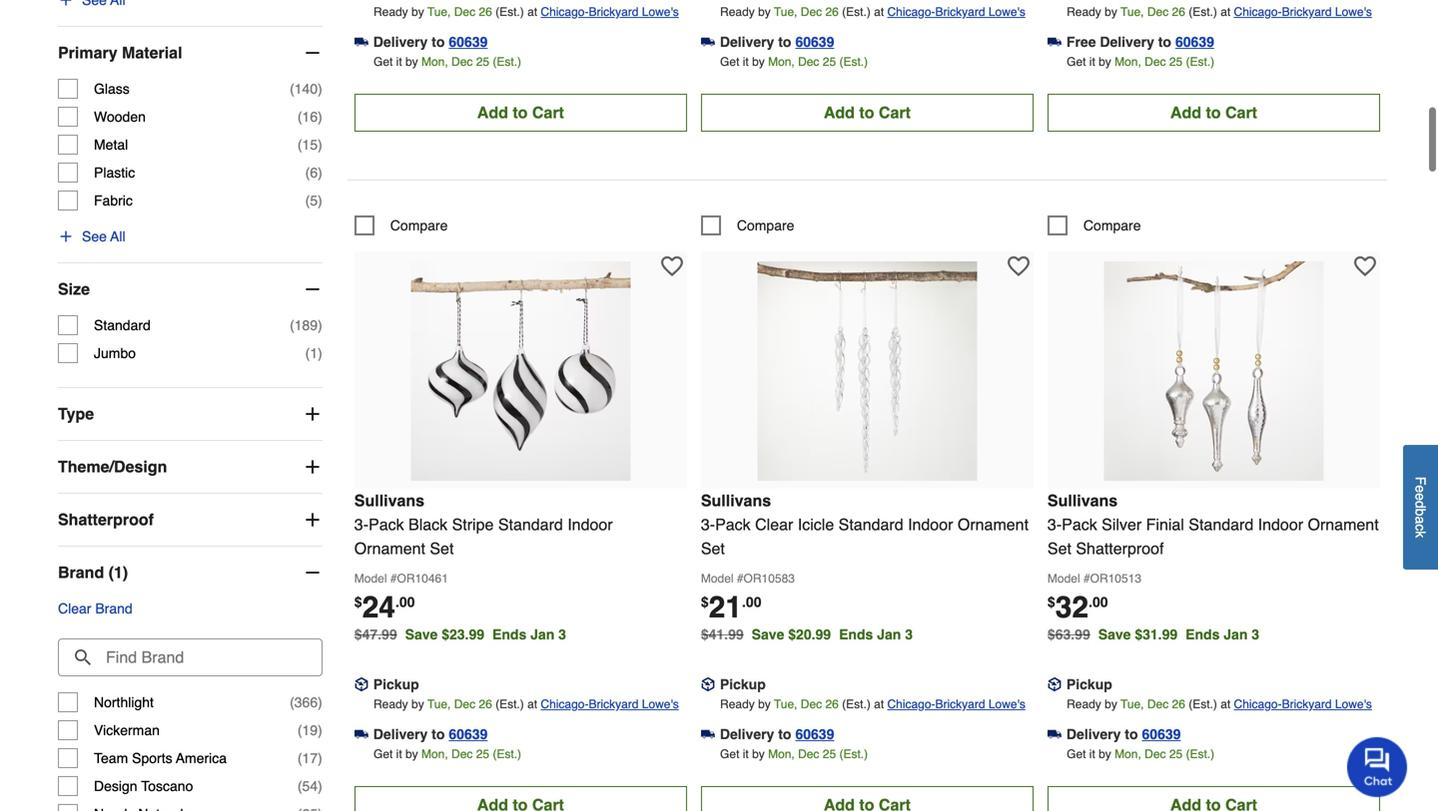 Task type: vqa. For each thing, say whether or not it's contained in the screenshot.


Task type: locate. For each thing, give the bounding box(es) containing it.
3- left the black
[[354, 516, 369, 534]]

2 horizontal spatial sullivans
[[1048, 492, 1118, 510]]

standard right the stripe
[[498, 516, 563, 534]]

3- inside sullivans 3-pack black stripe standard indoor ornament set
[[354, 516, 369, 534]]

e
[[1413, 486, 1429, 493], [1413, 493, 1429, 501]]

design toscano
[[94, 779, 193, 795]]

2 add to cart button from the left
[[701, 94, 1034, 132]]

primary
[[58, 44, 117, 62]]

2 horizontal spatial $
[[1048, 595, 1055, 611]]

( for 17
[[298, 751, 302, 767]]

set inside sullivans 3-pack silver finial standard indoor ornament set shatterproof
[[1048, 540, 1072, 558]]

compare
[[390, 218, 448, 234], [737, 218, 794, 234], [1084, 218, 1141, 234]]

3 3 from the left
[[1252, 627, 1259, 643]]

# for sullivans 3-pack silver finial standard indoor ornament set shatterproof
[[1084, 572, 1090, 586]]

brand (1)
[[58, 564, 128, 582]]

1 horizontal spatial indoor
[[908, 516, 953, 534]]

ends jan 3 element for 32
[[1186, 627, 1267, 643]]

5 ) from the top
[[318, 193, 322, 209]]

pickup
[[373, 677, 419, 693], [720, 677, 766, 693], [1067, 677, 1112, 693]]

3- left silver
[[1048, 516, 1062, 534]]

( for 140
[[290, 81, 294, 97]]

pickup image down '$41.99'
[[701, 678, 715, 692]]

1 horizontal spatial add
[[824, 103, 855, 122]]

8 ) from the top
[[318, 695, 322, 711]]

1 model from the left
[[354, 572, 387, 586]]

ornament inside sullivans 3-pack silver finial standard indoor ornament set shatterproof
[[1308, 516, 1379, 534]]

jan right $23.99
[[530, 627, 555, 643]]

compare inside 5014709127 'element'
[[390, 218, 448, 234]]

2 horizontal spatial ends jan 3 element
[[1186, 627, 1267, 643]]

1 horizontal spatial add to cart button
[[701, 94, 1034, 132]]

( 189 )
[[290, 318, 322, 334]]

3 $ from the left
[[1048, 595, 1055, 611]]

1 ends from the left
[[492, 627, 527, 643]]

$ inside "$ 24 .00"
[[354, 595, 362, 611]]

) down 6
[[318, 193, 322, 209]]

pack left the black
[[369, 516, 404, 534]]

2 $ from the left
[[701, 595, 709, 611]]

set for clear
[[701, 540, 725, 558]]

2 save from the left
[[752, 627, 784, 643]]

see all
[[82, 229, 125, 245]]

1 horizontal spatial pack
[[715, 516, 751, 534]]

material
[[122, 44, 182, 62]]

shatterproof down silver
[[1076, 540, 1164, 558]]

0 horizontal spatial add to cart
[[477, 103, 564, 122]]

) for ( 189 )
[[318, 318, 322, 334]]

( 16 )
[[298, 109, 322, 125]]

1 .00 from the left
[[395, 595, 415, 611]]

1 cart from the left
[[532, 103, 564, 122]]

pickup down "$47.99"
[[373, 677, 419, 693]]

ornament inside sullivans 3-pack clear icicle standard indoor ornament set
[[958, 516, 1029, 534]]

#
[[390, 572, 397, 586], [737, 572, 744, 586], [1084, 572, 1090, 586]]

.00 for 21
[[742, 595, 762, 611]]

minus image inside primary material button
[[302, 43, 322, 63]]

# up actual price $24.00 element
[[390, 572, 397, 586]]

.00 for 24
[[395, 595, 415, 611]]

3 right $20.99
[[905, 627, 913, 643]]

a
[[1413, 517, 1429, 524]]

standard right finial
[[1189, 516, 1254, 534]]

2 horizontal spatial ends
[[1186, 627, 1220, 643]]

f e e d b a c k
[[1413, 477, 1429, 538]]

1 compare from the left
[[390, 218, 448, 234]]

.00 down "model # or10513"
[[1089, 595, 1108, 611]]

type
[[58, 405, 94, 424]]

save left $23.99
[[405, 627, 438, 643]]

1 horizontal spatial sullivans
[[701, 492, 771, 510]]

.00
[[395, 595, 415, 611], [742, 595, 762, 611], [1089, 595, 1108, 611]]

minus image for primary material
[[302, 43, 322, 63]]

1 horizontal spatial add to cart
[[824, 103, 911, 122]]

clear left icicle
[[755, 516, 793, 534]]

2 horizontal spatial jan
[[1224, 627, 1248, 643]]

1 save from the left
[[405, 627, 438, 643]]

) down ( 189 )
[[318, 346, 322, 362]]

indoor inside sullivans 3-pack clear icicle standard indoor ornament set
[[908, 516, 953, 534]]

indoor inside sullivans 3-pack black stripe standard indoor ornament set
[[568, 516, 613, 534]]

pack left silver
[[1062, 516, 1097, 534]]

3 model from the left
[[1048, 572, 1080, 586]]

sullivans up the black
[[354, 492, 425, 510]]

or10583
[[744, 572, 795, 586]]

$23.99
[[442, 627, 484, 643]]

0 horizontal spatial cart
[[532, 103, 564, 122]]

( 54 )
[[298, 779, 322, 795]]

set up model # or10583
[[701, 540, 725, 558]]

sullivans inside sullivans 3-pack clear icicle standard indoor ornament set
[[701, 492, 771, 510]]

$ up was price $63.99 element
[[1048, 595, 1055, 611]]

2 truck filled image from the top
[[701, 728, 715, 742]]

1 horizontal spatial model
[[701, 572, 734, 586]]

1 vertical spatial truck filled image
[[701, 728, 715, 742]]

1 vertical spatial shatterproof
[[1076, 540, 1164, 558]]

ends right $20.99
[[839, 627, 873, 643]]

7 ) from the top
[[318, 346, 322, 362]]

0 horizontal spatial 3-
[[354, 516, 369, 534]]

ends jan 3 element for 21
[[839, 627, 921, 643]]

) up 17
[[318, 723, 322, 739]]

model up "32"
[[1048, 572, 1080, 586]]

11 ) from the top
[[318, 779, 322, 795]]

set up "model # or10513"
[[1048, 540, 1072, 558]]

2 compare from the left
[[737, 218, 794, 234]]

pickup image down "$47.99"
[[354, 678, 368, 692]]

) up 54
[[318, 751, 322, 767]]

1 jan from the left
[[530, 627, 555, 643]]

( for 366
[[290, 695, 294, 711]]

sullivans inside sullivans 3-pack silver finial standard indoor ornament set shatterproof
[[1048, 492, 1118, 510]]

1 horizontal spatial heart outline image
[[1354, 256, 1376, 278]]

2 horizontal spatial pickup
[[1067, 677, 1112, 693]]

2 model from the left
[[701, 572, 734, 586]]

0 horizontal spatial add
[[477, 103, 508, 122]]

2 horizontal spatial cart
[[1225, 103, 1257, 122]]

ends jan 3 element
[[492, 627, 574, 643], [839, 627, 921, 643], [1186, 627, 1267, 643]]

1 horizontal spatial set
[[701, 540, 725, 558]]

0 horizontal spatial sullivans
[[354, 492, 425, 510]]

3- inside sullivans 3-pack silver finial standard indoor ornament set shatterproof
[[1048, 516, 1062, 534]]

at
[[527, 5, 537, 19], [874, 5, 884, 19], [1221, 5, 1231, 19], [527, 698, 537, 712], [874, 698, 884, 712], [1221, 698, 1231, 712]]

by
[[411, 5, 424, 19], [758, 5, 771, 19], [1105, 5, 1117, 19], [405, 55, 418, 69], [752, 55, 765, 69], [1099, 55, 1111, 69], [411, 698, 424, 712], [758, 698, 771, 712], [1105, 698, 1117, 712], [405, 748, 418, 762], [752, 748, 765, 762], [1099, 748, 1111, 762]]

0 horizontal spatial set
[[430, 540, 454, 558]]

compare inside 5014709953 element
[[737, 218, 794, 234]]

25
[[476, 55, 489, 69], [823, 55, 836, 69], [1169, 55, 1183, 69], [476, 748, 489, 762], [823, 748, 836, 762], [1169, 748, 1183, 762]]

type button
[[58, 389, 322, 441]]

$ inside $ 21 .00
[[701, 595, 709, 611]]

ready
[[374, 5, 408, 19], [720, 5, 755, 19], [1067, 5, 1101, 19], [374, 698, 408, 712], [720, 698, 755, 712], [1067, 698, 1101, 712]]

) for ( 140 )
[[318, 81, 322, 97]]

truck filled image
[[701, 35, 715, 49], [701, 728, 715, 742]]

0 horizontal spatial model
[[354, 572, 387, 586]]

$
[[354, 595, 362, 611], [701, 595, 709, 611], [1048, 595, 1055, 611]]

pack
[[369, 516, 404, 534], [715, 516, 751, 534], [1062, 516, 1097, 534]]

2 horizontal spatial add
[[1170, 103, 1201, 122]]

) up 6
[[318, 137, 322, 153]]

1 3- from the left
[[354, 516, 369, 534]]

2 set from the left
[[701, 540, 725, 558]]

3 add to cart from the left
[[1170, 103, 1257, 122]]

0 horizontal spatial compare
[[390, 218, 448, 234]]

1 horizontal spatial ornament
[[958, 516, 1029, 534]]

shatterproof inside sullivans 3-pack silver finial standard indoor ornament set shatterproof
[[1076, 540, 1164, 558]]

2 horizontal spatial ornament
[[1308, 516, 1379, 534]]

2 3- from the left
[[701, 516, 715, 534]]

3 add to cart button from the left
[[1048, 94, 1380, 132]]

1 $ from the left
[[354, 595, 362, 611]]

sullivans
[[354, 492, 425, 510], [701, 492, 771, 510], [1048, 492, 1118, 510]]

$ inside $ 32 .00
[[1048, 595, 1055, 611]]

save for 24
[[405, 627, 438, 643]]

2 horizontal spatial 3-
[[1048, 516, 1062, 534]]

plus image up primary
[[58, 0, 74, 8]]

3 3- from the left
[[1048, 516, 1062, 534]]

pack inside sullivans 3-pack clear icicle standard indoor ornament set
[[715, 516, 751, 534]]

( 140 )
[[290, 81, 322, 97]]

plus image inside see all button
[[58, 229, 74, 245]]

0 horizontal spatial add to cart button
[[354, 94, 687, 132]]

0 vertical spatial minus image
[[302, 43, 322, 63]]

3 jan from the left
[[1224, 627, 1248, 643]]

sullivans inside sullivans 3-pack black stripe standard indoor ornament set
[[354, 492, 425, 510]]

2 jan from the left
[[877, 627, 901, 643]]

(
[[290, 81, 294, 97], [298, 109, 302, 125], [298, 137, 302, 153], [305, 165, 310, 181], [305, 193, 310, 209], [290, 318, 294, 334], [305, 346, 310, 362], [290, 695, 294, 711], [298, 723, 302, 739], [298, 751, 302, 767], [298, 779, 302, 795]]

get
[[374, 55, 393, 69], [720, 55, 739, 69], [1067, 55, 1086, 69], [374, 748, 393, 762], [720, 748, 739, 762], [1067, 748, 1086, 762]]

1 horizontal spatial shatterproof
[[1076, 540, 1164, 558]]

6 ) from the top
[[318, 318, 322, 334]]

brand down (1)
[[95, 601, 133, 617]]

0 horizontal spatial 3
[[558, 627, 566, 643]]

2 sullivans from the left
[[701, 492, 771, 510]]

( for 189
[[290, 318, 294, 334]]

.00 down model # or10461
[[395, 595, 415, 611]]

standard inside sullivans 3-pack clear icicle standard indoor ornament set
[[839, 516, 903, 534]]

1 horizontal spatial clear
[[755, 516, 793, 534]]

add to cart
[[477, 103, 564, 122], [824, 103, 911, 122], [1170, 103, 1257, 122]]

pickup image
[[354, 678, 368, 692], [701, 678, 715, 692], [1048, 678, 1062, 692]]

3 ) from the top
[[318, 137, 322, 153]]

0 horizontal spatial indoor
[[568, 516, 613, 534]]

1 horizontal spatial cart
[[879, 103, 911, 122]]

2 horizontal spatial 3
[[1252, 627, 1259, 643]]

dec
[[454, 5, 475, 19], [801, 5, 822, 19], [1147, 5, 1169, 19], [451, 55, 473, 69], [798, 55, 819, 69], [1145, 55, 1166, 69], [454, 698, 475, 712], [801, 698, 822, 712], [1147, 698, 1169, 712], [451, 748, 473, 762], [798, 748, 819, 762], [1145, 748, 1166, 762]]

theme/design button
[[58, 442, 322, 493]]

e up d
[[1413, 486, 1429, 493]]

# for sullivans 3-pack black stripe standard indoor ornament set
[[390, 572, 397, 586]]

0 horizontal spatial #
[[390, 572, 397, 586]]

2 pickup from the left
[[720, 677, 766, 693]]

brand inside clear brand button
[[95, 601, 133, 617]]

sullivans up model # or10583
[[701, 492, 771, 510]]

b
[[1413, 509, 1429, 517]]

1 e from the top
[[1413, 486, 1429, 493]]

minus image inside size button
[[302, 280, 322, 300]]

( for 54
[[298, 779, 302, 795]]

ends jan 3 element for 24
[[492, 627, 574, 643]]

1 horizontal spatial pickup
[[720, 677, 766, 693]]

2 horizontal spatial model
[[1048, 572, 1080, 586]]

3 right $23.99
[[558, 627, 566, 643]]

plus image left see
[[58, 229, 74, 245]]

.00 inside "$ 24 .00"
[[395, 595, 415, 611]]

1 horizontal spatial save
[[752, 627, 784, 643]]

1 set from the left
[[430, 540, 454, 558]]

1 add to cart button from the left
[[354, 94, 687, 132]]

1 3 from the left
[[558, 627, 566, 643]]

pack inside sullivans 3-pack black stripe standard indoor ornament set
[[369, 516, 404, 534]]

ends jan 3 element right $23.99
[[492, 627, 574, 643]]

pack up model # or10583
[[715, 516, 751, 534]]

) for ( 366 )
[[318, 695, 322, 711]]

2 horizontal spatial .00
[[1089, 595, 1108, 611]]

plus image
[[302, 457, 322, 477]]

$31.99
[[1135, 627, 1178, 643]]

minus image
[[302, 43, 322, 63], [302, 280, 322, 300]]

$ up was price $41.99 element
[[701, 595, 709, 611]]

3 sullivans from the left
[[1048, 492, 1118, 510]]

.00 inside $ 32 .00
[[1089, 595, 1108, 611]]

0 horizontal spatial ends jan 3 element
[[492, 627, 574, 643]]

1 pickup image from the left
[[354, 678, 368, 692]]

2 pack from the left
[[715, 516, 751, 534]]

(1)
[[109, 564, 128, 582]]

sullivans for black
[[354, 492, 425, 510]]

set inside sullivans 3-pack black stripe standard indoor ornament set
[[430, 540, 454, 558]]

ends jan 3 element right $31.99
[[1186, 627, 1267, 643]]

2 horizontal spatial #
[[1084, 572, 1090, 586]]

) up 1
[[318, 318, 322, 334]]

1 vertical spatial clear
[[58, 601, 91, 617]]

indoor for 3-pack silver finial standard indoor ornament set shatterproof
[[1258, 516, 1303, 534]]

set inside sullivans 3-pack clear icicle standard indoor ornament set
[[701, 540, 725, 558]]

1 horizontal spatial ends
[[839, 627, 873, 643]]

2 # from the left
[[737, 572, 744, 586]]

0 vertical spatial brand
[[58, 564, 104, 582]]

add to cart button
[[354, 94, 687, 132], [701, 94, 1034, 132], [1048, 94, 1380, 132]]

3- up model # or10583
[[701, 516, 715, 534]]

3 indoor from the left
[[1258, 516, 1303, 534]]

e up b
[[1413, 493, 1429, 501]]

.00 down model # or10583
[[742, 595, 762, 611]]

0 horizontal spatial pickup
[[373, 677, 419, 693]]

minus image
[[302, 563, 322, 583]]

jan right $31.99
[[1224, 627, 1248, 643]]

3 compare from the left
[[1084, 218, 1141, 234]]

( 19 )
[[298, 723, 322, 739]]

9 ) from the top
[[318, 723, 322, 739]]

ornament for 3-pack silver finial standard indoor ornament set shatterproof
[[1308, 516, 1379, 534]]

model up 21
[[701, 572, 734, 586]]

1 pickup from the left
[[373, 677, 419, 693]]

cart for second add to cart button from the right
[[879, 103, 911, 122]]

4 ) from the top
[[318, 165, 322, 181]]

1 vertical spatial minus image
[[302, 280, 322, 300]]

ends right $31.99
[[1186, 627, 1220, 643]]

was price $41.99 element
[[701, 622, 752, 643]]

# up $ 32 .00
[[1084, 572, 1090, 586]]

pack for silver
[[1062, 516, 1097, 534]]

ready by tue, dec 26 (est.) at chicago-brickyard lowe's
[[374, 5, 679, 19], [720, 5, 1026, 19], [1067, 5, 1372, 19], [374, 698, 679, 712], [720, 698, 1026, 712], [1067, 698, 1372, 712]]

1 ) from the top
[[318, 81, 322, 97]]

pickup down $63.99
[[1067, 677, 1112, 693]]

2 horizontal spatial indoor
[[1258, 516, 1303, 534]]

cart
[[532, 103, 564, 122], [879, 103, 911, 122], [1225, 103, 1257, 122]]

clear brand button
[[58, 599, 133, 619]]

1 indoor from the left
[[568, 516, 613, 534]]

minus image up 189
[[302, 280, 322, 300]]

clear down brand (1)
[[58, 601, 91, 617]]

1 horizontal spatial 3-
[[701, 516, 715, 534]]

truck filled image
[[354, 35, 368, 49], [1048, 35, 1062, 49], [354, 728, 368, 742], [1048, 728, 1062, 742]]

5
[[310, 193, 318, 209]]

1 horizontal spatial compare
[[737, 218, 794, 234]]

0 horizontal spatial ends
[[492, 627, 527, 643]]

2 horizontal spatial pack
[[1062, 516, 1097, 534]]

3 .00 from the left
[[1089, 595, 1108, 611]]

model
[[354, 572, 387, 586], [701, 572, 734, 586], [1048, 572, 1080, 586]]

shatterproof down "theme/design"
[[58, 511, 154, 529]]

set
[[430, 540, 454, 558], [701, 540, 725, 558], [1048, 540, 1072, 558]]

design
[[94, 779, 137, 795]]

) up ( 19 )
[[318, 695, 322, 711]]

ornament for 3-pack black stripe standard indoor ornament set
[[354, 540, 425, 558]]

54
[[302, 779, 318, 795]]

2 add to cart from the left
[[824, 103, 911, 122]]

0 horizontal spatial save
[[405, 627, 438, 643]]

2 3 from the left
[[905, 627, 913, 643]]

3 # from the left
[[1084, 572, 1090, 586]]

add to cart for second add to cart button from the right
[[824, 103, 911, 122]]

brand left (1)
[[58, 564, 104, 582]]

(est.)
[[495, 5, 524, 19], [842, 5, 871, 19], [1189, 5, 1217, 19], [493, 55, 521, 69], [839, 55, 868, 69], [1186, 55, 1215, 69], [495, 698, 524, 712], [842, 698, 871, 712], [1189, 698, 1217, 712], [493, 748, 521, 762], [839, 748, 868, 762], [1186, 748, 1215, 762]]

model up '24' at the left
[[354, 572, 387, 586]]

1 horizontal spatial #
[[737, 572, 744, 586]]

savings save $20.99 element
[[752, 627, 921, 643]]

3 ends jan 3 element from the left
[[1186, 627, 1267, 643]]

indoor inside sullivans 3-pack silver finial standard indoor ornament set shatterproof
[[1258, 516, 1303, 534]]

0 vertical spatial clear
[[755, 516, 793, 534]]

2 horizontal spatial add to cart button
[[1048, 94, 1380, 132]]

1 minus image from the top
[[302, 43, 322, 63]]

pack inside sullivans 3-pack silver finial standard indoor ornament set shatterproof
[[1062, 516, 1097, 534]]

0 horizontal spatial pickup image
[[354, 678, 368, 692]]

standard for sullivans 3-pack silver finial standard indoor ornament set shatterproof
[[1189, 516, 1254, 534]]

0 horizontal spatial heart outline image
[[1008, 256, 1030, 278]]

3 ends from the left
[[1186, 627, 1220, 643]]

0 vertical spatial shatterproof
[[58, 511, 154, 529]]

plus image up plus icon
[[302, 405, 322, 425]]

1 # from the left
[[390, 572, 397, 586]]

actual price $24.00 element
[[354, 591, 415, 625]]

2 cart from the left
[[879, 103, 911, 122]]

3 pickup from the left
[[1067, 677, 1112, 693]]

2 horizontal spatial add to cart
[[1170, 103, 1257, 122]]

) for ( 19 )
[[318, 723, 322, 739]]

jumbo
[[94, 346, 136, 362]]

save
[[405, 627, 438, 643], [752, 627, 784, 643], [1098, 627, 1131, 643]]

shatterproof inside button
[[58, 511, 154, 529]]

ends jan 3 element right $20.99
[[839, 627, 921, 643]]

pack for black
[[369, 516, 404, 534]]

3 for 32
[[1252, 627, 1259, 643]]

) up ( 16 )
[[318, 81, 322, 97]]

plus image down plus icon
[[302, 510, 322, 530]]

1 horizontal spatial .00
[[742, 595, 762, 611]]

1 pack from the left
[[369, 516, 404, 534]]

minus image up ( 140 )
[[302, 43, 322, 63]]

1 add to cart from the left
[[477, 103, 564, 122]]

chicago-
[[541, 5, 589, 19], [887, 5, 935, 19], [1234, 5, 1282, 19], [541, 698, 589, 712], [887, 698, 935, 712], [1234, 698, 1282, 712]]

compare inside 5014709987 element
[[1084, 218, 1141, 234]]

jan for 21
[[877, 627, 901, 643]]

delivery to 60639
[[373, 34, 488, 50], [720, 34, 834, 50], [373, 727, 488, 743], [720, 727, 834, 743], [1067, 727, 1181, 743]]

ends right $23.99
[[492, 627, 527, 643]]

0 vertical spatial truck filled image
[[701, 35, 715, 49]]

set down the black
[[430, 540, 454, 558]]

# for sullivans 3-pack clear icicle standard indoor ornament set
[[737, 572, 744, 586]]

jan right $20.99
[[877, 627, 901, 643]]

0 horizontal spatial ornament
[[354, 540, 425, 558]]

0 horizontal spatial shatterproof
[[58, 511, 154, 529]]

1 ends jan 3 element from the left
[[492, 627, 574, 643]]

1 truck filled image from the top
[[701, 35, 715, 49]]

3 save from the left
[[1098, 627, 1131, 643]]

3 pack from the left
[[1062, 516, 1097, 534]]

0 horizontal spatial clear
[[58, 601, 91, 617]]

sullivans up silver
[[1048, 492, 1118, 510]]

toscano
[[141, 779, 193, 795]]

2 indoor from the left
[[908, 516, 953, 534]]

3- inside sullivans 3-pack clear icicle standard indoor ornament set
[[701, 516, 715, 534]]

2 pickup image from the left
[[701, 678, 715, 692]]

2 horizontal spatial set
[[1048, 540, 1072, 558]]

heart outline image
[[1008, 256, 1030, 278], [1354, 256, 1376, 278]]

) up '15'
[[318, 109, 322, 125]]

( for 16
[[298, 109, 302, 125]]

2 minus image from the top
[[302, 280, 322, 300]]

0 horizontal spatial jan
[[530, 627, 555, 643]]

2 heart outline image from the left
[[1354, 256, 1376, 278]]

chat invite button image
[[1347, 737, 1408, 798]]

.00 for 32
[[1089, 595, 1108, 611]]

set for black
[[430, 540, 454, 558]]

3 cart from the left
[[1225, 103, 1257, 122]]

size button
[[58, 264, 322, 316]]

pickup down '$41.99'
[[720, 677, 766, 693]]

jan
[[530, 627, 555, 643], [877, 627, 901, 643], [1224, 627, 1248, 643]]

to
[[432, 34, 445, 50], [778, 34, 791, 50], [1158, 34, 1171, 50], [513, 103, 528, 122], [859, 103, 874, 122], [1206, 103, 1221, 122], [432, 727, 445, 743], [778, 727, 791, 743], [1125, 727, 1138, 743]]

1 vertical spatial brand
[[95, 601, 133, 617]]

3
[[558, 627, 566, 643], [905, 627, 913, 643], [1252, 627, 1259, 643]]

.00 inside $ 21 .00
[[742, 595, 762, 611]]

indoor
[[568, 516, 613, 534], [908, 516, 953, 534], [1258, 516, 1303, 534]]

1 horizontal spatial pickup image
[[701, 678, 715, 692]]

$63.99
[[1048, 627, 1090, 643]]

standard inside sullivans 3-pack black stripe standard indoor ornament set
[[498, 516, 563, 534]]

add to cart for third add to cart button
[[1170, 103, 1257, 122]]

2 horizontal spatial pickup image
[[1048, 678, 1062, 692]]

ornament inside sullivans 3-pack black stripe standard indoor ornament set
[[354, 540, 425, 558]]

$63.99 save $31.99 ends jan 3
[[1048, 627, 1259, 643]]

2 ends from the left
[[839, 627, 873, 643]]

2 horizontal spatial compare
[[1084, 218, 1141, 234]]

( for 15
[[298, 137, 302, 153]]

clear
[[755, 516, 793, 534], [58, 601, 91, 617]]

10 ) from the top
[[318, 751, 322, 767]]

1 horizontal spatial jan
[[877, 627, 901, 643]]

) up 5
[[318, 165, 322, 181]]

plus image
[[58, 0, 74, 8], [58, 229, 74, 245], [302, 405, 322, 425], [302, 510, 322, 530]]

3 set from the left
[[1048, 540, 1072, 558]]

1 horizontal spatial $
[[701, 595, 709, 611]]

5014709953 element
[[701, 216, 794, 236]]

0 horizontal spatial .00
[[395, 595, 415, 611]]

2 .00 from the left
[[742, 595, 762, 611]]

1 horizontal spatial 3
[[905, 627, 913, 643]]

$47.99 save $23.99 ends jan 3
[[354, 627, 566, 643]]

2 horizontal spatial save
[[1098, 627, 1131, 643]]

was price $63.99 element
[[1048, 622, 1098, 643]]

standard inside sullivans 3-pack silver finial standard indoor ornament set shatterproof
[[1189, 516, 1254, 534]]

cart for 3rd add to cart button from right
[[532, 103, 564, 122]]

0 horizontal spatial $
[[354, 595, 362, 611]]

tue,
[[427, 5, 451, 19], [774, 5, 797, 19], [1121, 5, 1144, 19], [427, 698, 451, 712], [774, 698, 797, 712], [1121, 698, 1144, 712]]

indoor for 3-pack black stripe standard indoor ornament set
[[568, 516, 613, 534]]

) for ( 16 )
[[318, 109, 322, 125]]

# up actual price $21.00 element
[[737, 572, 744, 586]]

wooden
[[94, 109, 146, 125]]

0 horizontal spatial pack
[[369, 516, 404, 534]]

2 ends jan 3 element from the left
[[839, 627, 921, 643]]

) for ( 54 )
[[318, 779, 322, 795]]

cart for third add to cart button
[[1225, 103, 1257, 122]]

1 horizontal spatial ends jan 3 element
[[839, 627, 921, 643]]

) down ( 17 )
[[318, 779, 322, 795]]

free delivery to 60639
[[1067, 34, 1214, 50]]

2 ) from the top
[[318, 109, 322, 125]]

3 right $31.99
[[1252, 627, 1259, 643]]

save left $20.99
[[752, 627, 784, 643]]

1 sullivans from the left
[[354, 492, 425, 510]]

$ up was price $47.99 element
[[354, 595, 362, 611]]

standard right icicle
[[839, 516, 903, 534]]

save left $31.99
[[1098, 627, 1131, 643]]

it
[[396, 55, 402, 69], [743, 55, 749, 69], [1089, 55, 1095, 69], [396, 748, 402, 762], [743, 748, 749, 762], [1089, 748, 1095, 762]]

( 1 )
[[305, 346, 322, 362]]

d
[[1413, 501, 1429, 509]]

brand
[[58, 564, 104, 582], [95, 601, 133, 617]]

pickup image down $63.99
[[1048, 678, 1062, 692]]



Task type: describe. For each thing, give the bounding box(es) containing it.
$ for 32
[[1048, 595, 1055, 611]]

c
[[1413, 524, 1429, 531]]

$ for 24
[[354, 595, 362, 611]]

clear inside sullivans 3-pack clear icicle standard indoor ornament set
[[755, 516, 793, 534]]

save for 32
[[1098, 627, 1131, 643]]

actual price $21.00 element
[[701, 591, 762, 625]]

32
[[1055, 591, 1089, 625]]

indoor for 3-pack clear icicle standard indoor ornament set
[[908, 516, 953, 534]]

truck filled image for pickup
[[701, 728, 715, 742]]

) for ( 6 )
[[318, 165, 322, 181]]

compare for 5014709953 element
[[737, 218, 794, 234]]

$ for 21
[[701, 595, 709, 611]]

model # or10461
[[354, 572, 448, 586]]

140
[[294, 81, 318, 97]]

jan for 24
[[530, 627, 555, 643]]

24
[[362, 591, 395, 625]]

17
[[302, 751, 318, 767]]

northlight
[[94, 695, 154, 711]]

1 heart outline image from the left
[[1008, 256, 1030, 278]]

or10513
[[1090, 572, 1142, 586]]

5014709987 element
[[1048, 216, 1141, 236]]

( 15 )
[[298, 137, 322, 153]]

) for ( 5 )
[[318, 193, 322, 209]]

plastic
[[94, 165, 135, 181]]

or10461
[[397, 572, 448, 586]]

ends for 32
[[1186, 627, 1220, 643]]

3 pickup image from the left
[[1048, 678, 1062, 692]]

model # or10583
[[701, 572, 795, 586]]

( for 19
[[298, 723, 302, 739]]

f e e d b a c k button
[[1403, 445, 1438, 570]]

model for 3-pack silver finial standard indoor ornament set shatterproof
[[1048, 572, 1080, 586]]

savings save $31.99 element
[[1098, 627, 1267, 643]]

sullivans 3-pack black stripe standard indoor ornament set image
[[411, 262, 631, 481]]

sports
[[132, 751, 172, 767]]

15
[[302, 137, 318, 153]]

) for ( 17 )
[[318, 751, 322, 767]]

sullivans for silver
[[1048, 492, 1118, 510]]

primary material
[[58, 44, 182, 62]]

minus image for size
[[302, 280, 322, 300]]

stripe
[[452, 516, 494, 534]]

( for 5
[[305, 193, 310, 209]]

3- for 3-pack black stripe standard indoor ornament set
[[354, 516, 369, 534]]

plus image inside type button
[[302, 405, 322, 425]]

$ 24 .00
[[354, 591, 415, 625]]

3- for 3-pack silver finial standard indoor ornament set shatterproof
[[1048, 516, 1062, 534]]

clear inside button
[[58, 601, 91, 617]]

21
[[709, 591, 742, 625]]

ornament for 3-pack clear icicle standard indoor ornament set
[[958, 516, 1029, 534]]

standard for sullivans 3-pack black stripe standard indoor ornament set
[[498, 516, 563, 534]]

2 e from the top
[[1413, 493, 1429, 501]]

sullivans 3-pack clear icicle standard indoor ornament set image
[[757, 262, 977, 481]]

sullivans 3-pack clear icicle standard indoor ornament set
[[701, 492, 1029, 558]]

3 for 24
[[558, 627, 566, 643]]

set for silver
[[1048, 540, 1072, 558]]

see
[[82, 229, 107, 245]]

compare for 5014709987 element
[[1084, 218, 1141, 234]]

2 add from the left
[[824, 103, 855, 122]]

actual price $32.00 element
[[1048, 591, 1108, 625]]

all
[[110, 229, 125, 245]]

3 for 21
[[905, 627, 913, 643]]

( 6 )
[[305, 165, 322, 181]]

vickerman
[[94, 723, 160, 739]]

team
[[94, 751, 128, 767]]

( 5 )
[[305, 193, 322, 209]]

finial
[[1146, 516, 1184, 534]]

( 366 )
[[290, 695, 322, 711]]

) for ( 1 )
[[318, 346, 322, 362]]

6
[[310, 165, 318, 181]]

$47.99
[[354, 627, 397, 643]]

shatterproof button
[[58, 494, 322, 546]]

pack for clear
[[715, 516, 751, 534]]

icicle
[[798, 516, 834, 534]]

) for ( 15 )
[[318, 137, 322, 153]]

free
[[1067, 34, 1096, 50]]

3- for 3-pack clear icicle standard indoor ornament set
[[701, 516, 715, 534]]

Find Brand text field
[[58, 639, 322, 677]]

model for 3-pack black stripe standard indoor ornament set
[[354, 572, 387, 586]]

sullivans 3-pack black stripe standard indoor ornament set
[[354, 492, 613, 558]]

metal
[[94, 137, 128, 153]]

( for 6
[[305, 165, 310, 181]]

$41.99
[[701, 627, 744, 643]]

fabric
[[94, 193, 133, 209]]

was price $47.99 element
[[354, 622, 405, 643]]

5014709127 element
[[354, 216, 448, 236]]

size
[[58, 280, 90, 299]]

theme/design
[[58, 458, 167, 476]]

$ 21 .00
[[701, 591, 762, 625]]

silver
[[1102, 516, 1142, 534]]

clear brand
[[58, 601, 133, 617]]

sullivans for clear
[[701, 492, 771, 510]]

( 17 )
[[298, 751, 322, 767]]

jan for 32
[[1224, 627, 1248, 643]]

ends for 24
[[492, 627, 527, 643]]

189
[[294, 318, 318, 334]]

ends for 21
[[839, 627, 873, 643]]

save for 21
[[752, 627, 784, 643]]

america
[[176, 751, 227, 767]]

compare for 5014709127 'element'
[[390, 218, 448, 234]]

f
[[1413, 477, 1429, 486]]

366
[[294, 695, 318, 711]]

black
[[409, 516, 448, 534]]

$ 32 .00
[[1048, 591, 1108, 625]]

savings save $23.99 element
[[405, 627, 574, 643]]

k
[[1413, 531, 1429, 538]]

( for 1
[[305, 346, 310, 362]]

$20.99
[[788, 627, 831, 643]]

see all button
[[58, 227, 125, 247]]

sullivans 3-pack silver finial standard indoor ornament set shatterproof
[[1048, 492, 1379, 558]]

primary material button
[[58, 27, 322, 79]]

model # or10513
[[1048, 572, 1142, 586]]

19
[[302, 723, 318, 739]]

$41.99 save $20.99 ends jan 3
[[701, 627, 913, 643]]

16
[[302, 109, 318, 125]]

truck filled image for tue, dec 26
[[701, 35, 715, 49]]

standard up jumbo
[[94, 318, 151, 334]]

standard for sullivans 3-pack clear icicle standard indoor ornament set
[[839, 516, 903, 534]]

heart outline image
[[661, 256, 683, 278]]

add to cart for 3rd add to cart button from right
[[477, 103, 564, 122]]

team sports america
[[94, 751, 227, 767]]

plus image inside shatterproof button
[[302, 510, 322, 530]]

sullivans 3-pack silver finial standard indoor ornament set shatterproof image
[[1104, 262, 1324, 481]]

1
[[310, 346, 318, 362]]

model for 3-pack clear icicle standard indoor ornament set
[[701, 572, 734, 586]]

3 add from the left
[[1170, 103, 1201, 122]]

1 add from the left
[[477, 103, 508, 122]]

glass
[[94, 81, 130, 97]]



